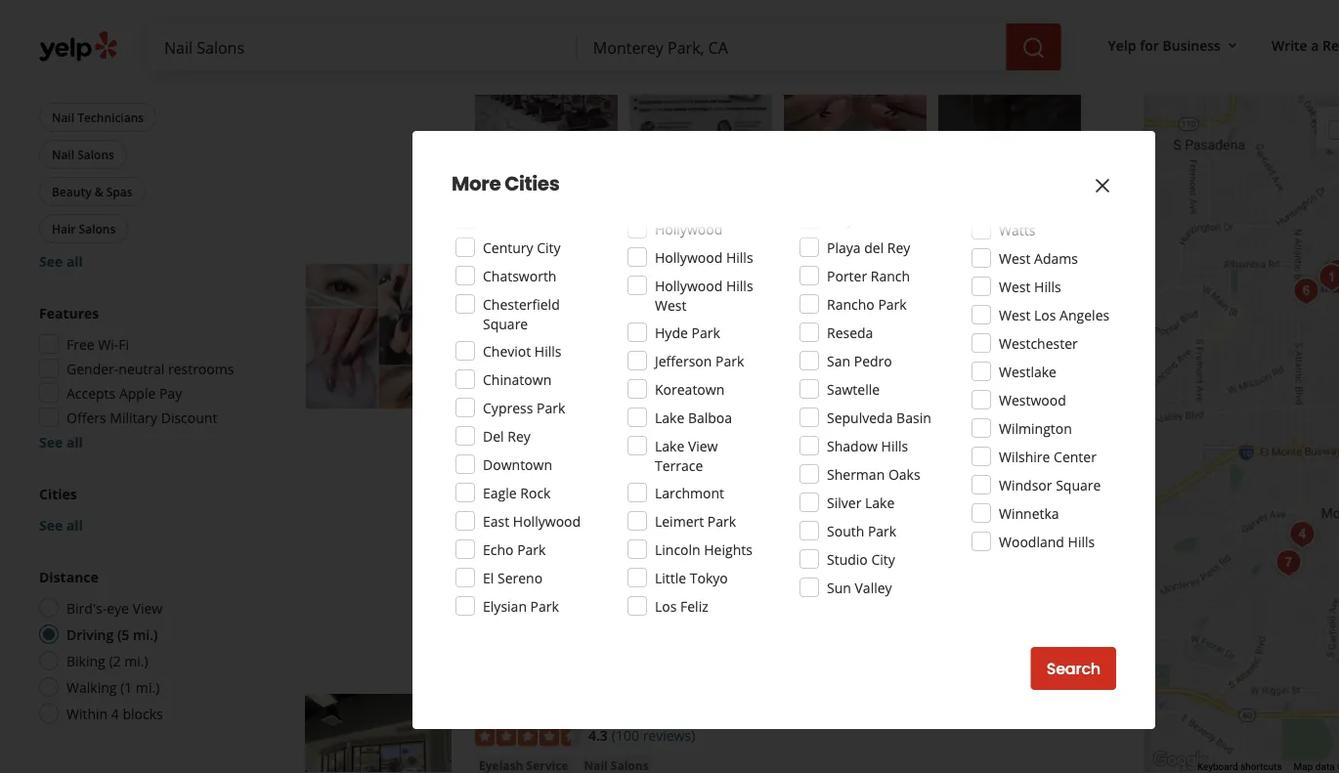 Task type: vqa. For each thing, say whether or not it's contained in the screenshot.
'option group' on the bottom left containing Distance
yes



Task type: locate. For each thing, give the bounding box(es) containing it.
hills for woodland hills
[[1068, 532, 1095, 551]]

0 horizontal spatial nail salons
[[52, 146, 114, 162]]

lake down the "sherman oaks" at the right of the page
[[865, 493, 895, 512]]

yelp for business
[[1108, 36, 1221, 54]]

mi.) right (5
[[133, 625, 158, 644]]

sherman oaks
[[827, 465, 921, 484]]

hills up hollywood hills west
[[726, 248, 753, 266]]

hills up west los angeles
[[1035, 277, 1062, 296]]

open for open to all
[[66, 19, 102, 38]]

all inside group
[[66, 252, 83, 270]]

cities down "offers"
[[39, 484, 77, 503]]

playa for playa del rey
[[827, 238, 861, 257]]

1 vertical spatial city
[[872, 550, 895, 569]]

0 vertical spatial rey
[[888, 238, 911, 257]]

1 horizontal spatial open
[[475, 361, 512, 380]]

eyelash service
[[560, 331, 649, 347]]

hollywood up hollywood hills
[[655, 220, 723, 238]]

2 vertical spatial see all
[[39, 516, 83, 534]]

center
[[1054, 447, 1097, 466]]

and up just
[[735, 419, 759, 438]]

& left spas
[[95, 183, 103, 199]]

1 vertical spatial &
[[569, 263, 583, 290]]

eyelash service link
[[556, 329, 653, 349]]

elysian park
[[483, 597, 559, 616]]

0 vertical spatial nail salons button
[[39, 140, 127, 169]]

"i am in love!!! i asked for mani-pedi and they delivered it to perfection. my fingers have never looked so beautiful and i am just so happy about the results. i had my manicure done…"
[[497, 419, 1059, 477]]

1 see all from the top
[[39, 252, 83, 270]]

reviews) up "hyde"
[[643, 295, 696, 314]]

0 vertical spatial square
[[483, 314, 528, 333]]

nails
[[514, 263, 564, 290]]

salons down nail technicians button
[[77, 146, 114, 162]]

mi.) right (1
[[136, 678, 160, 697]]

have
[[1028, 419, 1059, 438]]

& down pm
[[589, 389, 599, 407]]

mi.) for walking (1 mi.)
[[136, 678, 160, 697]]

valley
[[855, 578, 892, 597]]

option group containing distance
[[33, 567, 242, 729]]

2 reviews) from the top
[[643, 727, 696, 745]]

nail up beauty
[[52, 146, 74, 162]]

hollywood inside hollywood hills west
[[655, 276, 723, 295]]

beauty & spas button
[[39, 177, 145, 206]]

2 horizontal spatial i
[[925, 439, 929, 457]]

0 vertical spatial see all button
[[39, 252, 83, 270]]

0 vertical spatial playa
[[827, 210, 861, 228]]

to right it
[[869, 419, 882, 438]]

nail salons up beauty & spas
[[52, 146, 114, 162]]

0 horizontal spatial city
[[537, 238, 561, 257]]

square
[[483, 314, 528, 333], [1056, 476, 1101, 494]]

city up valley
[[872, 550, 895, 569]]

nail salons
[[52, 146, 114, 162], [479, 331, 544, 347]]

neutral
[[119, 359, 165, 378]]

tokyo
[[690, 569, 728, 587]]

1 vertical spatial and
[[662, 439, 686, 457]]

hills up open until 7:30 pm
[[535, 342, 562, 360]]

2 playa from the top
[[827, 238, 861, 257]]

0 vertical spatial all
[[66, 252, 83, 270]]

west down west adams
[[999, 277, 1031, 296]]

0 vertical spatial mi.)
[[133, 625, 158, 644]]

16 certified professionals v2 image
[[685, 390, 700, 406]]

see
[[969, 80, 992, 98], [39, 252, 63, 270], [39, 433, 63, 451], [39, 516, 63, 534]]

accepts apple pay
[[66, 384, 182, 402]]

0 horizontal spatial cities
[[39, 484, 77, 503]]

see all button up distance
[[39, 516, 83, 534]]

hills for hollywood hills west
[[726, 276, 753, 295]]

they
[[763, 419, 790, 438]]

1 horizontal spatial and
[[735, 419, 759, 438]]

24 verified filled v2 image
[[719, 328, 743, 352]]

restrooms
[[168, 359, 234, 378]]

1 vertical spatial for
[[645, 419, 663, 438]]

wilshire center
[[999, 447, 1097, 466]]

nail salons link
[[475, 329, 548, 349]]

0 horizontal spatial nail salons button
[[39, 140, 127, 169]]

hollywood down hollywood hills
[[655, 276, 723, 295]]

2 vertical spatial see all button
[[39, 516, 83, 534]]

write a re link
[[1264, 27, 1340, 63]]

reviews) right (100
[[643, 727, 696, 745]]

nail inside "link"
[[479, 331, 503, 347]]

0 vertical spatial reviews)
[[643, 295, 696, 314]]

0 horizontal spatial and
[[662, 439, 686, 457]]

1 vertical spatial square
[[1056, 476, 1101, 494]]

0 vertical spatial view
[[688, 437, 718, 455]]

so right just
[[748, 439, 763, 457]]

see all button down "offers"
[[39, 433, 83, 451]]

see all up distance
[[39, 516, 83, 534]]

free wi-fi
[[66, 335, 129, 353]]

1 vertical spatial see all button
[[39, 433, 83, 451]]

playa up porter on the top of page
[[827, 238, 861, 257]]

see all button for the see all group
[[39, 252, 83, 270]]

jefferson park
[[655, 352, 744, 370]]

looked
[[536, 439, 580, 457]]

2 vertical spatial &
[[589, 389, 599, 407]]

all down "offers"
[[66, 433, 83, 451]]

jefferson
[[655, 352, 712, 370]]

west up "hyde"
[[655, 296, 687, 314]]

2 vertical spatial all
[[66, 516, 83, 534]]

view right eye
[[133, 599, 163, 617]]

rancho park
[[827, 295, 907, 313]]

cheviot
[[483, 342, 531, 360]]

hills inside hollywood hills west
[[726, 276, 753, 295]]

1 vertical spatial salons
[[79, 220, 116, 237]]

verified license button
[[751, 330, 859, 349]]

west for west hills
[[999, 277, 1031, 296]]

trulycure image
[[1319, 253, 1340, 292]]

i down mani-
[[690, 439, 694, 457]]

chesterfield square
[[483, 295, 560, 333]]

16 chevron down v2 image
[[1225, 38, 1241, 53]]

lake down 16 certified professionals v2 image
[[655, 408, 685, 427]]

hills down hollywood hills
[[726, 276, 753, 295]]

all for the see all group
[[66, 252, 83, 270]]

0 vertical spatial cities
[[505, 170, 560, 198]]

1 horizontal spatial cities
[[505, 170, 560, 198]]

park for cypress park
[[537, 398, 565, 417]]

blocks
[[123, 704, 163, 723]]

1 reviews) from the top
[[643, 295, 696, 314]]

view down balboa
[[688, 437, 718, 455]]

city for studio city
[[872, 550, 895, 569]]

nail salons button inside the see all group
[[39, 140, 127, 169]]

hills right woodland
[[1068, 532, 1095, 551]]

0 vertical spatial for
[[1140, 36, 1159, 54]]

terrace
[[655, 456, 703, 475]]

all up distance
[[66, 516, 83, 534]]

group containing cities
[[39, 484, 242, 535]]

playa left 'vista'
[[827, 210, 861, 228]]

1 horizontal spatial los
[[1035, 306, 1056, 324]]

0 vertical spatial nail salons
[[52, 146, 114, 162]]

1 vertical spatial see all
[[39, 433, 83, 451]]

info icon image
[[853, 389, 869, 405], [853, 389, 869, 405]]

rey right the "i
[[508, 427, 531, 445]]

discount
[[161, 408, 217, 427]]

square down 'center'
[[1056, 476, 1101, 494]]

write
[[1272, 36, 1308, 54]]

hollywood for hollywood
[[655, 220, 723, 238]]

bird's-
[[66, 599, 107, 617]]

cypress
[[483, 398, 533, 417]]

for
[[1140, 36, 1159, 54], [645, 419, 663, 438]]

playa for playa vista
[[827, 210, 861, 228]]

larchmont
[[655, 484, 725, 502]]

verified
[[751, 330, 804, 349]]

1 horizontal spatial nail salons
[[479, 331, 544, 347]]

city up nails
[[537, 238, 561, 257]]

see all group
[[35, 71, 242, 271]]

group
[[33, 303, 242, 452], [39, 484, 242, 535]]

0 vertical spatial nail
[[52, 109, 74, 125]]

for inside "i am in love!!! i asked for mani-pedi and they delivered it to perfection. my fingers have never looked so beautiful and i am just so happy about the results. i had my manicure done…"
[[645, 419, 663, 438]]

0 horizontal spatial to
[[105, 19, 118, 38]]

lake balboa
[[655, 408, 732, 427]]

1 playa from the top
[[827, 210, 861, 228]]

biking
[[66, 652, 105, 670]]

distance
[[39, 568, 99, 586]]

0 vertical spatial and
[[735, 419, 759, 438]]

1 horizontal spatial am
[[697, 439, 718, 457]]

write a re
[[1272, 36, 1340, 54]]

None search field
[[149, 23, 1065, 70]]

16 locally owned v2 image
[[475, 390, 491, 406]]

1 all from the top
[[66, 252, 83, 270]]

for right yelp
[[1140, 36, 1159, 54]]

open left 'all'
[[66, 19, 102, 38]]

0 horizontal spatial i
[[596, 419, 600, 438]]

0 horizontal spatial so
[[583, 439, 598, 457]]

nail salons button down "chesterfield" on the left of page
[[475, 329, 548, 349]]

see all down hair
[[39, 252, 83, 270]]

so down 'love!!!'
[[583, 439, 598, 457]]

lake inside lake view terrace
[[655, 437, 685, 455]]

square down "chesterfield" on the left of page
[[483, 314, 528, 333]]

square for windsor square
[[1056, 476, 1101, 494]]

0 horizontal spatial for
[[645, 419, 663, 438]]

4.3 star rating image
[[475, 727, 581, 747]]

0 vertical spatial open
[[66, 19, 102, 38]]

wi-
[[98, 335, 119, 353]]

0 horizontal spatial am
[[509, 419, 529, 438]]

pedi
[[703, 419, 731, 438]]

yes nails & lashes
[[475, 263, 655, 290]]

1 vertical spatial group
[[39, 484, 242, 535]]

cities right more
[[505, 170, 560, 198]]

see all button
[[39, 252, 83, 270], [39, 433, 83, 451], [39, 516, 83, 534]]

more
[[452, 170, 501, 198]]

see all button for 'group' containing features
[[39, 433, 83, 451]]

2 all from the top
[[66, 433, 83, 451]]

square inside chesterfield square
[[483, 314, 528, 333]]

hollywood for hollywood hills
[[655, 248, 723, 266]]

west
[[999, 249, 1031, 267], [999, 277, 1031, 296], [655, 296, 687, 314], [999, 306, 1031, 324]]

south park
[[827, 522, 897, 540]]

just
[[721, 439, 745, 457]]

1 vertical spatial all
[[66, 433, 83, 451]]

west for west adams
[[999, 249, 1031, 267]]

search
[[1047, 658, 1101, 680]]

watts
[[999, 220, 1036, 239]]

& for yes
[[569, 263, 583, 290]]

2 so from the left
[[748, 439, 763, 457]]

1 horizontal spatial view
[[688, 437, 718, 455]]

service
[[607, 331, 649, 347]]

nail down "chesterfield" on the left of page
[[479, 331, 503, 347]]

hollywood up hollywood hills west
[[655, 248, 723, 266]]

west down west hills
[[999, 306, 1031, 324]]

1 horizontal spatial to
[[869, 419, 882, 438]]

nail salons button up beauty & spas
[[39, 140, 127, 169]]

1 vertical spatial los
[[655, 597, 677, 616]]

west down watts at the right top of page
[[999, 249, 1031, 267]]

0 horizontal spatial open
[[66, 19, 102, 38]]

nail
[[52, 109, 74, 125], [52, 146, 74, 162], [479, 331, 503, 347]]

accepts
[[66, 384, 116, 402]]

0 vertical spatial &
[[95, 183, 103, 199]]

nail salons inside the see all group
[[52, 146, 114, 162]]

0 horizontal spatial rey
[[508, 427, 531, 445]]

fi
[[119, 335, 129, 353]]

1 vertical spatial nail
[[52, 146, 74, 162]]

winnetka
[[999, 504, 1060, 523]]

1 horizontal spatial rey
[[888, 238, 911, 257]]

see all button down hair
[[39, 252, 83, 270]]

2 see all button from the top
[[39, 433, 83, 451]]

hills for west hills
[[1035, 277, 1062, 296]]

(396 reviews) link
[[612, 293, 696, 314]]

gender-neutral restrooms
[[66, 359, 234, 378]]

nail salons button
[[39, 140, 127, 169], [475, 329, 548, 349]]

within 4 blocks
[[66, 704, 163, 723]]

1 vertical spatial cities
[[39, 484, 77, 503]]

1 vertical spatial mi.)
[[124, 652, 148, 670]]

0 vertical spatial group
[[33, 303, 242, 452]]

to left 'all'
[[105, 19, 118, 38]]

more
[[549, 458, 585, 477]]

chesterfield
[[483, 295, 560, 313]]

salons inside "link"
[[506, 331, 544, 347]]

4.7 star rating image
[[475, 296, 581, 316]]

am right the "i
[[509, 419, 529, 438]]

nail salons inside "link"
[[479, 331, 544, 347]]

2 vertical spatial mi.)
[[136, 678, 160, 697]]

see portfolio link
[[939, 18, 1081, 160]]

echo park
[[483, 540, 546, 559]]

salons up until
[[506, 331, 544, 347]]

1 vertical spatial lake
[[655, 437, 685, 455]]

1 horizontal spatial for
[[1140, 36, 1159, 54]]

1 vertical spatial playa
[[827, 238, 861, 257]]

for up beautiful
[[645, 419, 663, 438]]

professionals
[[762, 389, 847, 407]]

1 see all button from the top
[[39, 252, 83, 270]]

i left asked at the left bottom of the page
[[596, 419, 600, 438]]

0 vertical spatial salons
[[77, 146, 114, 162]]

option group
[[33, 567, 242, 729]]

tick-tick time nails & spa image
[[1270, 544, 1309, 583]]

0 vertical spatial lake
[[655, 408, 685, 427]]

view inside lake view terrace
[[688, 437, 718, 455]]

hills up oaks
[[882, 437, 909, 455]]

am down pedi
[[697, 439, 718, 457]]

nail salons down "chesterfield" on the left of page
[[479, 331, 544, 347]]

1 horizontal spatial city
[[872, 550, 895, 569]]

park for echo park
[[517, 540, 546, 559]]

2 see all from the top
[[39, 433, 83, 451]]

0 vertical spatial city
[[537, 238, 561, 257]]

0 horizontal spatial &
[[95, 183, 103, 199]]

1 vertical spatial to
[[869, 419, 882, 438]]

beauty & spas
[[52, 183, 133, 199]]

1 horizontal spatial so
[[748, 439, 763, 457]]

1 horizontal spatial &
[[569, 263, 583, 290]]

see all inside the see all group
[[39, 252, 83, 270]]

0 horizontal spatial square
[[483, 314, 528, 333]]

lake up terrace
[[655, 437, 685, 455]]

all
[[66, 252, 83, 270], [66, 433, 83, 451], [66, 516, 83, 534]]

& for locally
[[589, 389, 599, 407]]

until
[[515, 361, 544, 380]]

mi.) right (2
[[124, 652, 148, 670]]

los left feliz
[[655, 597, 677, 616]]

0 vertical spatial to
[[105, 19, 118, 38]]

1 horizontal spatial square
[[1056, 476, 1101, 494]]

view
[[688, 437, 718, 455], [133, 599, 163, 617]]

yes
[[475, 263, 509, 290]]

& right nails
[[569, 263, 583, 290]]

1 vertical spatial reviews)
[[643, 727, 696, 745]]

cities inside dialog
[[505, 170, 560, 198]]

and down mani-
[[662, 439, 686, 457]]

7:30
[[548, 361, 575, 380]]

rey right del in the top right of the page
[[888, 238, 911, 257]]

1 vertical spatial open
[[475, 361, 512, 380]]

nail inside button
[[52, 109, 74, 125]]

little
[[655, 569, 686, 587]]

1 horizontal spatial nail salons button
[[475, 329, 548, 349]]

0 horizontal spatial view
[[133, 599, 163, 617]]

open down cheviot
[[475, 361, 512, 380]]

nailtique image
[[305, 694, 452, 773]]

playa
[[827, 210, 861, 228], [827, 238, 861, 257]]

2 horizontal spatial &
[[589, 389, 599, 407]]

westlake
[[999, 362, 1057, 381]]

eye
[[107, 599, 129, 617]]

1 vertical spatial nail salons
[[479, 331, 544, 347]]

nail left technicians on the left of page
[[52, 109, 74, 125]]

shadow hills
[[827, 437, 909, 455]]

2 vertical spatial salons
[[506, 331, 544, 347]]

see all down "offers"
[[39, 433, 83, 451]]

0 vertical spatial see all
[[39, 252, 83, 270]]

license
[[808, 330, 859, 349]]

los up westchester
[[1035, 306, 1056, 324]]

i left had at the right bottom of page
[[925, 439, 929, 457]]

mpj nail spa image
[[1283, 515, 1322, 554]]

julie & kenny nails image
[[1287, 272, 1326, 311]]

yes nails & lashes image
[[305, 263, 452, 410]]

porter ranch
[[827, 266, 910, 285]]

all down hair salons button
[[66, 252, 83, 270]]

salons right hair
[[79, 220, 116, 237]]

salons inside button
[[79, 220, 116, 237]]

2 vertical spatial nail
[[479, 331, 503, 347]]



Task type: describe. For each thing, give the bounding box(es) containing it.
16 speech v2 image
[[475, 421, 491, 437]]

keyboard shortcuts
[[1198, 761, 1282, 773]]

open for open until 7:30 pm
[[475, 361, 512, 380]]

east
[[483, 512, 510, 530]]

1 vertical spatial am
[[697, 439, 718, 457]]

park for hyde park
[[692, 323, 720, 342]]

3 see all from the top
[[39, 516, 83, 534]]

apple
[[119, 384, 156, 402]]

lashes
[[588, 263, 655, 290]]

hills for hollywood hills
[[726, 248, 753, 266]]

had
[[933, 439, 957, 457]]

google image
[[1149, 748, 1213, 773]]

cheviot hills
[[483, 342, 562, 360]]

certified
[[704, 389, 758, 407]]

elysian
[[483, 597, 527, 616]]

salons for hair salons button
[[79, 220, 116, 237]]

reviews) for (100 reviews)
[[643, 727, 696, 745]]

1 vertical spatial view
[[133, 599, 163, 617]]

wilshire
[[999, 447, 1051, 466]]

chatsworth
[[483, 266, 557, 285]]

"i
[[497, 419, 505, 438]]

silver lake
[[827, 493, 895, 512]]

del
[[483, 427, 504, 445]]

sepulveda basin
[[827, 408, 932, 427]]

ranch
[[871, 266, 910, 285]]

a
[[1311, 36, 1319, 54]]

waxing link
[[661, 329, 712, 349]]

park for rancho park
[[878, 295, 907, 313]]

reviews) for (396 reviews)
[[643, 295, 696, 314]]

nail salons for nail salons button in the the see all group
[[52, 146, 114, 162]]

(1
[[120, 678, 132, 697]]

features
[[39, 304, 99, 322]]

south
[[827, 522, 865, 540]]

friendly nails image
[[1320, 251, 1340, 290]]

downtown
[[483, 455, 552, 474]]

el sereno
[[483, 569, 543, 587]]

lake for lake view terrace
[[655, 437, 685, 455]]

the
[[851, 439, 872, 457]]

4.3 link
[[589, 725, 608, 746]]

del
[[865, 238, 884, 257]]

yes nails & lashes link
[[475, 263, 655, 290]]

westchester
[[999, 334, 1078, 352]]

shortcuts
[[1241, 761, 1282, 773]]

3 all from the top
[[66, 516, 83, 534]]

& inside 'button'
[[95, 183, 103, 199]]

lincoln
[[655, 540, 701, 559]]

balboa
[[688, 408, 732, 427]]

0 vertical spatial los
[[1035, 306, 1056, 324]]

angeles
[[1060, 306, 1110, 324]]

see all for 'group' containing features
[[39, 433, 83, 451]]

m2 nail lounge image
[[1313, 258, 1340, 297]]

yelp for business button
[[1101, 27, 1249, 63]]

mi.) for biking (2 mi.)
[[124, 652, 148, 670]]

hills for cheviot hills
[[535, 342, 562, 360]]

hyde
[[655, 323, 688, 342]]

1 vertical spatial rey
[[508, 427, 531, 445]]

1 horizontal spatial i
[[690, 439, 694, 457]]

oaks
[[889, 465, 921, 484]]

playa vista
[[827, 210, 895, 228]]

map region
[[1103, 80, 1340, 773]]

windsor square
[[999, 476, 1101, 494]]

hills for shadow hills
[[882, 437, 909, 455]]

hair salons
[[52, 220, 116, 237]]

verified license
[[751, 330, 859, 349]]

westwood
[[999, 391, 1067, 409]]

all for 'group' containing features
[[66, 433, 83, 451]]

results.
[[875, 439, 922, 457]]

eyelash
[[560, 331, 604, 347]]

perfection.
[[885, 419, 954, 438]]

in
[[533, 419, 545, 438]]

(100 reviews) link
[[612, 725, 696, 746]]

owned
[[542, 389, 585, 407]]

park for elysian park
[[531, 597, 559, 616]]

walking
[[66, 678, 117, 697]]

lake view terrace
[[655, 437, 718, 475]]

park for south park
[[868, 522, 897, 540]]

lake for lake balboa
[[655, 408, 685, 427]]

nail for nail salons button in the the see all group
[[52, 146, 74, 162]]

salons for nail salons button in the the see all group
[[77, 146, 114, 162]]

playa del rey
[[827, 238, 911, 257]]

walking (1 mi.)
[[66, 678, 160, 697]]

military
[[110, 408, 157, 427]]

done…"
[[497, 458, 545, 477]]

operated
[[602, 389, 661, 407]]

(5
[[117, 625, 129, 644]]

see inside group
[[39, 252, 63, 270]]

locally owned & operated
[[495, 389, 661, 407]]

nail for nail technicians button
[[52, 109, 74, 125]]

2 vertical spatial lake
[[865, 493, 895, 512]]

map
[[1294, 761, 1313, 773]]

4.3
[[589, 727, 608, 745]]

within
[[66, 704, 108, 723]]

rancho
[[827, 295, 875, 313]]

salons for nail salons button to the bottom
[[506, 331, 544, 347]]

mi.) for driving (5 mi.)
[[133, 625, 158, 644]]

hair
[[52, 220, 76, 237]]

to inside "i am in love!!! i asked for mani-pedi and they delivered it to perfection. my fingers have never looked so beautiful and i am just so happy about the results. i had my manicure done…"
[[869, 419, 882, 438]]

heights
[[704, 540, 753, 559]]

park for jefferson park
[[716, 352, 744, 370]]

for inside button
[[1140, 36, 1159, 54]]

3 see all button from the top
[[39, 516, 83, 534]]

reseda
[[827, 323, 874, 342]]

1 vertical spatial nail salons button
[[475, 329, 548, 349]]

los feliz
[[655, 597, 709, 616]]

nail for nail salons button to the bottom
[[479, 331, 503, 347]]

beauty
[[52, 183, 91, 199]]

(396
[[612, 295, 639, 314]]

nail salons for nail salons button to the bottom
[[479, 331, 544, 347]]

west for west los angeles
[[999, 306, 1031, 324]]

hollywood down rock
[[513, 512, 581, 530]]

close image
[[1091, 174, 1115, 198]]

west inside hollywood hills west
[[655, 296, 687, 314]]

east hollywood
[[483, 512, 581, 530]]

user actions element
[[1093, 27, 1340, 67]]

fingers
[[981, 419, 1025, 438]]

my
[[961, 439, 980, 457]]

square for chesterfield square
[[483, 314, 528, 333]]

echo
[[483, 540, 514, 559]]

(100 reviews)
[[612, 727, 696, 745]]

0 horizontal spatial los
[[655, 597, 677, 616]]

m2 nail lounge image
[[1313, 258, 1340, 297]]

city for century city
[[537, 238, 561, 257]]

more cities dialog
[[0, 0, 1340, 773]]

park for leimert park
[[708, 512, 736, 530]]

4
[[111, 704, 119, 723]]

cities inside 'group'
[[39, 484, 77, 503]]

see all for the see all group
[[39, 252, 83, 270]]

driving
[[66, 625, 114, 644]]

1 so from the left
[[583, 439, 598, 457]]

my
[[958, 419, 977, 438]]

hollywood for hollywood hills west
[[655, 276, 723, 295]]

free
[[66, 335, 95, 353]]

manicure
[[984, 439, 1044, 457]]

delivered
[[794, 419, 853, 438]]

0 vertical spatial am
[[509, 419, 529, 438]]

silver
[[827, 493, 862, 512]]

search image
[[1022, 36, 1046, 60]]

eyelash service button
[[556, 329, 653, 349]]

love!!!
[[548, 419, 593, 438]]

group containing features
[[33, 303, 242, 452]]

lincoln heights
[[655, 540, 753, 559]]

portfolio
[[996, 80, 1051, 98]]

search button
[[1031, 647, 1117, 690]]



